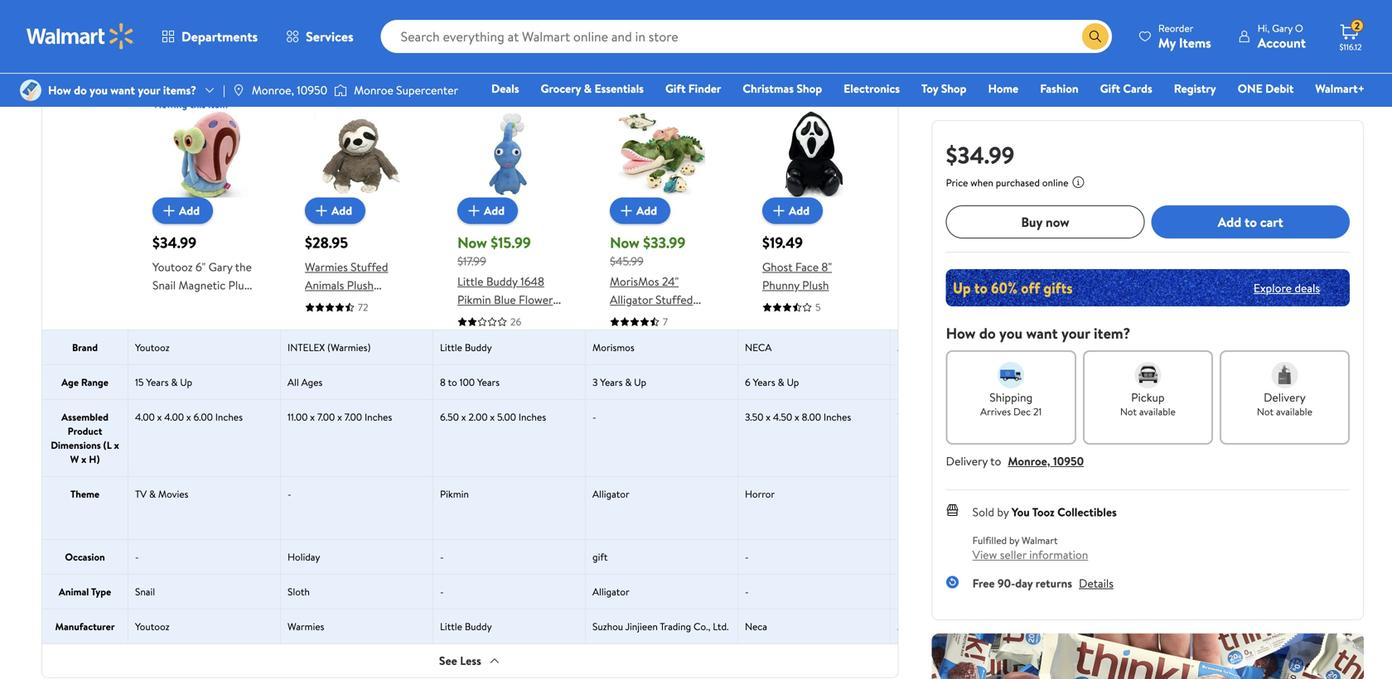 Task type: locate. For each thing, give the bounding box(es) containing it.
alligator cell
[[586, 477, 738, 540], [586, 575, 738, 609]]

inches right 5.00
[[519, 410, 546, 424]]

1 row from the top
[[42, 97, 1392, 381]]

1 years from the left
[[146, 375, 169, 390]]

price
[[946, 176, 968, 190]]

available down intent image for delivery
[[1276, 405, 1313, 419]]

inches inside the 3.50 x 4.50 x 8.00 inches cell
[[824, 410, 851, 424]]

1 vertical spatial alliance entertainment
[[898, 620, 996, 634]]

brand row header
[[42, 331, 128, 365]]

purchased
[[996, 176, 1040, 190]]

1 vertical spatial by
[[1009, 534, 1019, 548]]

pikmin inside cell
[[440, 487, 469, 501]]

2 vertical spatial little
[[440, 620, 462, 634]]

0 horizontal spatial not
[[1120, 405, 1137, 419]]

youtooz cell down 'squarepants'
[[128, 331, 281, 365]]

animal
[[610, 310, 644, 326], [59, 585, 89, 599]]

registry link
[[1167, 80, 1224, 97]]

christmas
[[743, 80, 794, 97]]

alliance entertainment for neca
[[898, 620, 996, 634]]

add button up magnetic
[[152, 198, 213, 224]]

now left '$33.99'
[[610, 232, 640, 253]]

1 horizontal spatial not
[[1257, 405, 1274, 419]]

o
[[1295, 21, 1303, 35]]

monroe, 10950
[[252, 82, 327, 98]]

0 vertical spatial pikmin
[[457, 292, 491, 308]]

warmies inside $28.95 warmies stuffed animals plush brown/white
[[305, 259, 348, 275]]

animal inside now $33.99 $45.99 morismos 24" alligator stuffed animal mommy stuffed crocodile with 3 babies and 3 eggs
[[610, 310, 644, 326]]

1 vertical spatial little buddy
[[440, 620, 492, 634]]

3 add to cart image from the left
[[769, 201, 789, 221]]

add button for $28.95
[[305, 198, 365, 224]]

do for how do you want your items?
[[74, 82, 87, 98]]

$34.99 for $34.99
[[946, 139, 1015, 171]]

$34.99 inside $34.99 youtooz 6" gary the snail magnetic plush - spongebob squarepants collectible toy
[[152, 232, 196, 253]]

plush down face
[[802, 277, 829, 293]]

view
[[973, 547, 997, 563]]

2 add button from the left
[[305, 198, 365, 224]]

- cell up less in the bottom left of the page
[[433, 575, 586, 609]]

4.00 left 6.00
[[164, 410, 184, 424]]

2
[[1355, 19, 1360, 33]]

see right it.
[[777, 2, 795, 19]]

1 horizontal spatial animal
[[610, 310, 644, 326]]

3 add button from the left
[[457, 198, 518, 224]]

pickup
[[1131, 390, 1165, 406]]

1 little buddy from the top
[[440, 341, 492, 355]]

alligator cell up the gift cell
[[586, 477, 738, 540]]

youtooz up magnetic
[[152, 259, 193, 275]]

1 vertical spatial do
[[979, 323, 996, 344]]

1 vertical spatial little
[[440, 341, 462, 355]]

add inside now $33.99 group
[[636, 203, 657, 219]]

up right eggs
[[634, 375, 646, 390]]

intent image for pickup image
[[1135, 362, 1161, 389]]

want down 'compare with similar items'
[[110, 82, 135, 98]]

entertainment for neca
[[934, 341, 996, 355]]

1 vertical spatial 10950
[[1053, 453, 1084, 469]]

little up see less
[[440, 620, 462, 634]]

not down 'intent image for pickup' on the bottom right of the page
[[1120, 405, 1137, 419]]

-
[[152, 295, 157, 312], [898, 375, 901, 390], [593, 410, 596, 424], [288, 487, 291, 501], [135, 550, 139, 564], [440, 550, 444, 564], [745, 550, 749, 564], [440, 585, 444, 599], [745, 585, 749, 599], [898, 585, 901, 599]]

add to cart image inside the $28.95 group
[[312, 201, 332, 221]]

account
[[1258, 34, 1306, 52]]

add to cart image inside now $15.99 group
[[464, 201, 484, 221]]

shop for christmas shop
[[797, 80, 822, 97]]

gift inside 'link'
[[665, 80, 686, 97]]

inches inside the 7.00 x 7.00 x 7.90 inches cell
[[971, 410, 999, 424]]

delivery inside delivery not available
[[1264, 390, 1306, 406]]

2 alliance entertainment from the top
[[898, 620, 996, 634]]

0 horizontal spatial to
[[448, 375, 457, 390]]

see left less in the bottom left of the page
[[439, 653, 457, 669]]

1 vertical spatial to
[[448, 375, 457, 390]]

0 vertical spatial little buddy cell
[[433, 331, 586, 365]]

see less
[[439, 653, 481, 669]]

seller
[[1000, 547, 1027, 563]]

1 horizontal spatial delivery
[[1264, 390, 1306, 406]]

0 horizontal spatial 3
[[593, 375, 598, 390]]

 image down walmart image
[[20, 80, 41, 101]]

age range
[[61, 375, 108, 390]]

tv & movies cell
[[128, 477, 281, 540]]

stuffed up 72
[[351, 259, 388, 275]]

to for add
[[1245, 213, 1257, 231]]

this
[[190, 97, 206, 111]]

6 row from the top
[[42, 540, 1392, 574]]

1 now from the left
[[457, 232, 487, 253]]

buy now button
[[946, 206, 1145, 239]]

1 vertical spatial monroe,
[[1008, 453, 1050, 469]]

add button inside $34.99 group
[[152, 198, 213, 224]]

 image for how do you want your items?
[[20, 80, 41, 101]]

0 vertical spatial alliance entertainment
[[898, 341, 996, 355]]

now inside now $33.99 $45.99 morismos 24" alligator stuffed animal mommy stuffed crocodile with 3 babies and 3 eggs
[[610, 232, 640, 253]]

do down compare on the left top of page
[[74, 82, 87, 98]]

add left cart
[[1218, 213, 1242, 231]]

delivery up "novelty,decorative,free"
[[946, 453, 988, 469]]

suzhou jinjieen trading co., ltd.
[[593, 620, 729, 634]]

0 horizontal spatial up
[[180, 375, 192, 390]]

youtooz
[[152, 259, 193, 275], [135, 341, 170, 355], [135, 620, 170, 634]]

morismos 24" alligator stuffed animal mommy stuffed crocodile with 3 babies and 3 eggs image
[[619, 111, 705, 198]]

gift cards
[[1100, 80, 1153, 97]]

Search search field
[[381, 20, 1112, 53]]

youtooz down snail cell
[[135, 620, 170, 634]]

0 horizontal spatial $34.99
[[152, 232, 196, 253]]

row containing age range
[[42, 365, 1392, 399]]

5 inches from the left
[[971, 410, 999, 424]]

you down 'compare with similar items'
[[90, 82, 108, 98]]

buddy up blue
[[486, 273, 518, 290]]

0 horizontal spatial  image
[[20, 80, 41, 101]]

morismos
[[593, 341, 635, 355]]

0 horizontal spatial 4.00
[[135, 410, 155, 424]]

holiday cell
[[281, 540, 433, 574]]

1 vertical spatial 6"
[[457, 310, 468, 326]]

1 vertical spatial warmies
[[288, 620, 324, 634]]

2 little buddy from the top
[[440, 620, 492, 634]]

0 vertical spatial stuffed
[[351, 259, 388, 275]]

2 up from the left
[[634, 375, 646, 390]]

2 years from the left
[[477, 375, 500, 390]]

2 vertical spatial you
[[999, 323, 1023, 344]]

1 horizontal spatial shop
[[941, 80, 967, 97]]

1 4.00 from the left
[[135, 410, 155, 424]]

2 alliance from the top
[[898, 620, 931, 634]]

walmart image
[[27, 23, 134, 50]]

- cell down decorating cell
[[891, 575, 1043, 609]]

years for 6
[[753, 375, 775, 390]]

stuffed
[[351, 259, 388, 275], [656, 292, 693, 308], [610, 328, 647, 344]]

plush inside $28.95 warmies stuffed animals plush brown/white
[[347, 277, 374, 293]]

now for now $33.99
[[610, 232, 640, 253]]

1 horizontal spatial and
[[637, 2, 655, 19]]

services button
[[272, 17, 368, 56]]

add to cart image inside now $33.99 group
[[617, 201, 636, 221]]

add button inside now $15.99 group
[[457, 198, 518, 224]]

grocery
[[541, 80, 581, 97]]

not for delivery
[[1257, 405, 1274, 419]]

by for fulfilled
[[1009, 534, 1019, 548]]

do for how do you want your item?
[[979, 323, 996, 344]]

3 up from the left
[[787, 375, 799, 390]]

snail right type
[[135, 585, 155, 599]]

electronics
[[844, 80, 900, 97]]

and down "crocodile"
[[678, 346, 696, 363]]

add button inside the $28.95 group
[[305, 198, 365, 224]]

alliance down decorating
[[898, 620, 931, 634]]

1 youtooz cell from the top
[[128, 331, 281, 365]]

little buddy cell for morismos
[[433, 331, 586, 365]]

0 horizontal spatial now
[[457, 232, 487, 253]]

0 horizontal spatial shop
[[797, 80, 822, 97]]

2 horizontal spatial  image
[[334, 82, 347, 99]]

add button up '$33.99'
[[610, 198, 670, 224]]

do up shipping at the right bottom
[[979, 323, 996, 344]]

1648
[[521, 273, 544, 290]]

alliance entertainment down free
[[898, 620, 996, 634]]

up inside 6 years & up cell
[[787, 375, 799, 390]]

to inside button
[[1245, 213, 1257, 231]]

sloth
[[288, 585, 310, 599]]

2 horizontal spatial stuffed
[[656, 292, 693, 308]]

years right 100 at the left
[[477, 375, 500, 390]]

alligator
[[610, 292, 653, 308], [593, 487, 630, 501], [593, 585, 630, 599]]

delivery down intent image for delivery
[[1264, 390, 1306, 406]]

we
[[658, 2, 672, 19]]

shipping arrives dec 21
[[981, 390, 1042, 419]]

years inside 6 years & up cell
[[753, 375, 775, 390]]

- cell up 7.90
[[891, 365, 1043, 399]]

your for item?
[[1062, 323, 1090, 344]]

1 add button from the left
[[152, 198, 213, 224]]

warmies up 'animals'
[[305, 259, 348, 275]]

0 vertical spatial youtooz cell
[[128, 331, 281, 365]]

1 alliance from the top
[[898, 341, 931, 355]]

add inside now $15.99 group
[[484, 203, 505, 219]]

to inside cell
[[448, 375, 457, 390]]

youtooz inside $34.99 youtooz 6" gary the snail magnetic plush - spongebob squarepants collectible toy
[[152, 259, 193, 275]]

how do you want your items?
[[48, 82, 196, 98]]

2 alliance entertainment cell from the top
[[891, 610, 1043, 644]]

little buddy cell down 26
[[433, 331, 586, 365]]

2 alligator cell from the top
[[586, 575, 738, 609]]

inches inside 11.00 x 7.00 x 7.00 inches cell
[[365, 410, 392, 424]]

1 add to cart image from the left
[[159, 201, 179, 221]]

1 vertical spatial buddy
[[465, 341, 492, 355]]

it.
[[762, 2, 771, 19]]

hi, gary o account
[[1258, 21, 1306, 52]]

1 horizontal spatial up
[[634, 375, 646, 390]]

deals
[[491, 80, 519, 97]]

72
[[358, 300, 368, 315]]

0 horizontal spatial you
[[90, 82, 108, 98]]

inches right 8.00
[[824, 410, 851, 424]]

4 inches from the left
[[824, 410, 851, 424]]

2 entertainment from the top
[[934, 620, 996, 634]]

1 not from the left
[[1120, 405, 1137, 419]]

gift left cards
[[1100, 80, 1120, 97]]

2 7.00 from the left
[[345, 410, 362, 424]]

10950 up collectibles
[[1053, 453, 1084, 469]]

0 vertical spatial by
[[997, 504, 1009, 520]]

tv
[[135, 487, 147, 501]]

alliance entertainment cell down free
[[891, 610, 1043, 644]]

2 vertical spatial to
[[990, 453, 1001, 469]]

youtooz cell for intelex (warmies)
[[128, 331, 281, 365]]

$28.95 warmies stuffed animals plush brown/white
[[305, 232, 388, 312]]

6.50 x 2.00 x 5.00 inches
[[440, 410, 546, 424]]

& for 15 years & up
[[171, 375, 178, 390]]

1 vertical spatial youtooz cell
[[128, 610, 281, 644]]

now inside now $15.99 $17.99 little buddy 1648 pikmin blue flower 6" plush
[[457, 232, 487, 253]]

1 alliance entertainment cell from the top
[[891, 331, 1043, 365]]

alliance entertainment cell for neca
[[891, 331, 1043, 365]]

shop inside 'link'
[[941, 80, 967, 97]]

add to cart image
[[159, 201, 179, 221], [617, 201, 636, 221]]

inches right 7.90
[[971, 410, 999, 424]]

shop left home link
[[941, 80, 967, 97]]

0 vertical spatial monroe,
[[252, 82, 294, 98]]

shop right christmas
[[797, 80, 822, 97]]

5
[[815, 300, 821, 315]]

your down similar
[[138, 82, 160, 98]]

add to cart image for morismos 24" alligator stuffed animal mommy stuffed crocodile with 3 babies and 3 eggs
[[617, 201, 636, 221]]

shop
[[797, 80, 822, 97], [941, 80, 967, 97]]

2 now from the left
[[610, 232, 640, 253]]

little buddy cell
[[433, 331, 586, 365], [433, 610, 586, 644]]

1 inches from the left
[[215, 410, 243, 424]]

0 horizontal spatial how
[[48, 82, 71, 98]]

supercenter
[[396, 82, 458, 98]]

0 vertical spatial how
[[48, 82, 71, 98]]

5 add button from the left
[[762, 198, 823, 224]]

& right 6
[[778, 375, 784, 390]]

3 7.00 from the left
[[898, 410, 915, 424]]

stuffed down the 24"
[[656, 292, 693, 308]]

0 vertical spatial with
[[98, 54, 122, 73]]

now $33.99 group
[[610, 111, 714, 381]]

viewing
[[152, 97, 187, 111]]

with up eggs
[[610, 346, 631, 363]]

1 little buddy cell from the top
[[433, 331, 586, 365]]

0 vertical spatial to
[[1245, 213, 1257, 231]]

gift for gift cards
[[1100, 80, 1120, 97]]

inches right 6.00
[[215, 410, 243, 424]]

2 horizontal spatial up
[[787, 375, 799, 390]]

little buddy for warmies
[[440, 620, 492, 634]]

add to cart image up $17.99 at the top left of page
[[464, 201, 484, 221]]

now left $15.99
[[457, 232, 487, 253]]

gary left o
[[1272, 21, 1293, 35]]

animal left type
[[59, 585, 89, 599]]

alligator up the gift
[[593, 487, 630, 501]]

& right grocery
[[584, 80, 592, 97]]

intelex (warmies) cell
[[281, 331, 433, 365]]

gary left the the
[[208, 259, 232, 275]]

0 horizontal spatial gary
[[208, 259, 232, 275]]

items?
[[163, 82, 196, 98]]

decorating
[[898, 550, 946, 564]]

0 horizontal spatial want
[[110, 82, 135, 98]]

0 vertical spatial see
[[777, 2, 795, 19]]

plush inside now $15.99 $17.99 little buddy 1648 pikmin blue flower 6" plush
[[470, 310, 497, 326]]

row
[[42, 97, 1392, 381], [42, 330, 1392, 365], [42, 365, 1392, 399], [42, 399, 1392, 477], [42, 477, 1392, 540], [42, 540, 1392, 574], [42, 574, 1392, 609], [42, 609, 1392, 644]]

3 left eggs
[[593, 375, 598, 390]]

1 vertical spatial delivery
[[946, 453, 988, 469]]

1 horizontal spatial do
[[979, 323, 996, 344]]

little buddy up less in the bottom left of the page
[[440, 620, 492, 634]]

theme
[[70, 487, 99, 501]]

2 horizontal spatial to
[[1245, 213, 1257, 231]]

 image right |
[[232, 84, 245, 97]]

view seller information
[[973, 547, 1088, 563]]

little buddy cell for suzhou jinjieen trading co., ltd.
[[433, 610, 586, 644]]

alligator for -
[[593, 585, 630, 599]]

alliance entertainment cell
[[891, 331, 1043, 365], [891, 610, 1043, 644]]

row containing manufacturer
[[42, 609, 1392, 644]]

1 vertical spatial how
[[946, 323, 976, 344]]

0 vertical spatial buddy
[[486, 273, 518, 290]]

add button inside the $19.49 group
[[762, 198, 823, 224]]

occasion
[[65, 550, 105, 564]]

ltd.
[[713, 620, 729, 634]]

delivery
[[1264, 390, 1306, 406], [946, 453, 988, 469]]

youtooz cell
[[128, 331, 281, 365], [128, 610, 281, 644]]

deals link
[[484, 80, 527, 97]]

$34.99 group
[[152, 111, 257, 348]]

add to cart image up $19.49
[[769, 201, 789, 221]]

legal information image
[[1072, 176, 1085, 189]]

age range row header
[[42, 365, 128, 399]]

animal up morismos
[[610, 310, 644, 326]]

viewing this item
[[152, 97, 228, 111]]

years right 6
[[753, 375, 775, 390]]

add up $19.49
[[789, 203, 810, 219]]

available down 'intent image for pickup' on the bottom right of the page
[[1139, 405, 1176, 419]]

neca cell
[[738, 331, 891, 365]]

1 vertical spatial stuffed
[[656, 292, 693, 308]]

row containing $34.99
[[42, 97, 1392, 381]]

pikmin down 6.50
[[440, 487, 469, 501]]

entertainment down free
[[934, 620, 996, 634]]

gift
[[665, 80, 686, 97], [1100, 80, 1120, 97]]

now $33.99 $45.99 morismos 24" alligator stuffed animal mommy stuffed crocodile with 3 babies and 3 eggs
[[610, 232, 705, 381]]

0 vertical spatial little
[[457, 273, 484, 290]]

1 vertical spatial pikmin
[[440, 487, 469, 501]]

0 vertical spatial delivery
[[1264, 390, 1306, 406]]

alliance
[[898, 341, 931, 355], [898, 620, 931, 634]]

0 horizontal spatial 6"
[[195, 259, 206, 275]]

monroe, right |
[[252, 82, 294, 98]]

0 horizontal spatial your
[[138, 82, 160, 98]]

1 gift from the left
[[665, 80, 686, 97]]

up for 15 years & up
[[180, 375, 192, 390]]

3 years from the left
[[600, 375, 623, 390]]

you for how do you want your items?
[[90, 82, 108, 98]]

not inside delivery not available
[[1257, 405, 1274, 419]]

pikmin inside now $15.99 $17.99 little buddy 1648 pikmin blue flower 6" plush
[[457, 292, 491, 308]]

0 vertical spatial entertainment
[[934, 341, 996, 355]]

0 horizontal spatial see
[[439, 653, 457, 669]]

snail up the spongebob
[[152, 277, 176, 293]]

sloth cell
[[281, 575, 433, 609]]

- cell
[[891, 365, 1043, 399], [586, 400, 738, 477], [281, 477, 433, 540], [128, 540, 281, 574], [433, 540, 586, 574], [738, 540, 891, 574], [433, 575, 586, 609], [738, 575, 891, 609], [891, 575, 1043, 609]]

1 horizontal spatial now
[[610, 232, 640, 253]]

free
[[973, 576, 995, 592]]

3 right babies
[[699, 346, 705, 363]]

6" up magnetic
[[195, 259, 206, 275]]

 image
[[20, 80, 41, 101], [334, 82, 347, 99], [232, 84, 245, 97]]

1 available from the left
[[1139, 405, 1176, 419]]

2 youtooz cell from the top
[[128, 610, 281, 644]]

not inside pickup not available
[[1120, 405, 1137, 419]]

1 horizontal spatial want
[[1026, 323, 1058, 344]]

1 shop from the left
[[797, 80, 822, 97]]

0 horizontal spatial available
[[1139, 405, 1176, 419]]

7.90
[[952, 410, 969, 424]]

2 not from the left
[[1257, 405, 1274, 419]]

years inside 8 to 100 years cell
[[477, 375, 500, 390]]

services
[[306, 27, 354, 46]]

inches for 3.50 x 4.50 x 8.00 inches
[[824, 410, 851, 424]]

0 horizontal spatial do
[[74, 82, 87, 98]]

1 vertical spatial alligator cell
[[586, 575, 738, 609]]

gift for gift finder
[[665, 80, 686, 97]]

4 add button from the left
[[610, 198, 670, 224]]

monroe, down 'dec'
[[1008, 453, 1050, 469]]

$34.99 up magnetic
[[152, 232, 196, 253]]

add to cart image for now
[[464, 201, 484, 221]]

4 row from the top
[[42, 399, 1392, 477]]

inches inside 6.50 x 2.00 x 5.00 inches cell
[[519, 410, 546, 424]]

0 horizontal spatial delivery
[[946, 453, 988, 469]]

1 horizontal spatial available
[[1276, 405, 1313, 419]]

1 horizontal spatial how
[[946, 323, 976, 344]]

10950 down the services popup button
[[297, 82, 327, 98]]

2 available from the left
[[1276, 405, 1313, 419]]

ages
[[301, 375, 323, 390]]

add button up '$28.95'
[[305, 198, 365, 224]]

0 horizontal spatial gift
[[665, 80, 686, 97]]

by right fulfilled
[[1009, 534, 1019, 548]]

not down intent image for delivery
[[1257, 405, 1274, 419]]

1 vertical spatial little buddy cell
[[433, 610, 586, 644]]

gary
[[1272, 21, 1293, 35], [208, 259, 232, 275]]

4.00
[[135, 410, 155, 424], [164, 410, 184, 424]]

4 years from the left
[[753, 375, 775, 390]]

0 horizontal spatial add to cart image
[[159, 201, 179, 221]]

alligator cell down the gift cell
[[586, 575, 738, 609]]

occasion row header
[[42, 540, 128, 574]]

2 add to cart image from the left
[[617, 201, 636, 221]]

inches for 7.00 x 7.00 x 7.90 inches
[[971, 410, 999, 424]]

little for intelex (warmies)
[[440, 341, 462, 355]]

1 up from the left
[[180, 375, 192, 390]]

add to cart image inside the $19.49 group
[[769, 201, 789, 221]]

up inside 15 years & up cell
[[180, 375, 192, 390]]

and left 'others'
[[445, 2, 463, 19]]

your left item? on the right of the page
[[1062, 323, 1090, 344]]

entertainment
[[934, 341, 996, 355], [934, 620, 996, 634]]

0 vertical spatial little buddy
[[440, 341, 492, 355]]

add to cart image up '$28.95'
[[312, 201, 332, 221]]

x
[[157, 410, 162, 424], [186, 410, 191, 424], [310, 410, 315, 424], [337, 410, 342, 424], [461, 410, 466, 424], [490, 410, 495, 424], [766, 410, 771, 424], [795, 410, 800, 424], [918, 410, 922, 424], [945, 410, 950, 424], [114, 438, 119, 452], [81, 452, 86, 467]]

1 alligator cell from the top
[[586, 477, 738, 540]]

$34.99 for $34.99 youtooz 6" gary the snail magnetic plush - spongebob squarepants collectible toy
[[152, 232, 196, 253]]

1 vertical spatial snail
[[135, 585, 155, 599]]

1 horizontal spatial $34.99
[[946, 139, 1015, 171]]

1 horizontal spatial you
[[568, 2, 586, 19]]

inches inside "4.00 x 4.00 x 6.00 inches" "cell"
[[215, 410, 243, 424]]

1 vertical spatial toy
[[209, 332, 227, 348]]

2 shop from the left
[[941, 80, 967, 97]]

add for $15.99
[[484, 203, 505, 219]]

row containing theme
[[42, 477, 1392, 540]]

1 horizontal spatial add to cart image
[[617, 201, 636, 221]]

row header
[[42, 111, 128, 330]]

want for items?
[[110, 82, 135, 98]]

1 vertical spatial entertainment
[[934, 620, 996, 634]]

and left we
[[637, 2, 655, 19]]

buddy for morismos
[[465, 341, 492, 355]]

how
[[48, 82, 71, 98], [946, 323, 976, 344]]

1 vertical spatial want
[[1026, 323, 1058, 344]]

7 row from the top
[[42, 574, 1392, 609]]

delivery for to
[[946, 453, 988, 469]]

years inside 15 years & up cell
[[146, 375, 169, 390]]

3 inches from the left
[[519, 410, 546, 424]]

alliance up the 7.00 x 7.00 x 7.90 inches
[[898, 341, 931, 355]]

intent image for delivery image
[[1272, 362, 1298, 389]]

4.50
[[773, 410, 792, 424]]

8 to 100 years cell
[[433, 365, 586, 399]]

cart
[[1260, 213, 1284, 231]]

2 little buddy cell from the top
[[433, 610, 586, 644]]

3 row from the top
[[42, 365, 1392, 399]]

add button up $15.99
[[457, 198, 518, 224]]

snail inside snail cell
[[135, 585, 155, 599]]

8.00
[[802, 410, 821, 424]]

youtooz cell for warmies
[[128, 610, 281, 644]]

animal type row header
[[42, 575, 128, 609]]

alliance entertainment cell up shipping at the right bottom
[[891, 331, 1043, 365]]

entertainment up shipping at the right bottom
[[934, 341, 996, 355]]

8 row from the top
[[42, 609, 1392, 644]]

6" left 26
[[457, 310, 468, 326]]

search icon image
[[1089, 30, 1102, 43]]

snail cell
[[128, 575, 281, 609]]

0 horizontal spatial animal
[[59, 585, 89, 599]]

1 add to cart image from the left
[[312, 201, 332, 221]]

1 horizontal spatial  image
[[232, 84, 245, 97]]

$19.49
[[762, 232, 803, 253]]

to
[[1245, 213, 1257, 231], [448, 375, 457, 390], [990, 453, 1001, 469]]

with up the "how do you want your items?"
[[98, 54, 122, 73]]

add button for $19.49
[[762, 198, 823, 224]]

6.50
[[440, 410, 459, 424]]

0 vertical spatial gary
[[1272, 21, 1293, 35]]

years for 3
[[600, 375, 623, 390]]

available inside delivery not available
[[1276, 405, 1313, 419]]

1 alliance entertainment from the top
[[898, 341, 996, 355]]

add inside the $19.49 group
[[789, 203, 810, 219]]

to right 8
[[448, 375, 457, 390]]

details button
[[1079, 576, 1114, 592]]

toy inside 'link'
[[922, 80, 938, 97]]

years right 15
[[146, 375, 169, 390]]

up to sixty percent off deals. shop now. image
[[946, 269, 1350, 307]]

up up 3.50 x 4.50 x 8.00 inches
[[787, 375, 799, 390]]

want
[[110, 82, 135, 98], [1026, 323, 1058, 344]]

1 horizontal spatial 6"
[[457, 310, 468, 326]]

stuffed up babies
[[610, 328, 647, 344]]

3 left babies
[[634, 346, 640, 363]]

buy now
[[1021, 213, 1070, 231]]

alliance entertainment
[[898, 341, 996, 355], [898, 620, 996, 634]]

add to cart image inside $34.99 group
[[159, 201, 179, 221]]

available inside pickup not available
[[1139, 405, 1176, 419]]

alligator inside now $33.99 $45.99 morismos 24" alligator stuffed animal mommy stuffed crocodile with 3 babies and 3 eggs
[[610, 292, 653, 308]]

horror cell
[[738, 477, 891, 540]]

up inside 3 years & up 'cell'
[[634, 375, 646, 390]]

animal type
[[59, 585, 111, 599]]

15 years & up cell
[[128, 365, 281, 399]]

you
[[1012, 504, 1030, 520]]

1 vertical spatial gary
[[208, 259, 232, 275]]

toy right electronics
[[922, 80, 938, 97]]

years inside 3 years & up 'cell'
[[600, 375, 623, 390]]

now
[[1046, 213, 1070, 231]]

home
[[988, 80, 1019, 97]]

2 horizontal spatial and
[[678, 346, 696, 363]]

inches
[[215, 410, 243, 424], [365, 410, 392, 424], [519, 410, 546, 424], [824, 410, 851, 424], [971, 410, 999, 424]]

pikmin left blue
[[457, 292, 491, 308]]

your for items?
[[138, 82, 160, 98]]

6.50 x 2.00 x 5.00 inches cell
[[433, 400, 586, 477]]

2 row from the top
[[42, 330, 1392, 365]]

row containing assembled product dimensions (l x w x h)
[[42, 399, 1392, 477]]

monroe supercenter
[[354, 82, 458, 98]]

& right 15
[[171, 375, 178, 390]]

0 horizontal spatial and
[[445, 2, 463, 19]]

you
[[568, 2, 586, 19], [90, 82, 108, 98], [999, 323, 1023, 344]]

row containing occasion
[[42, 540, 1392, 574]]

5 row from the top
[[42, 477, 1392, 540]]

0 vertical spatial youtooz
[[152, 259, 193, 275]]

2 inches from the left
[[365, 410, 392, 424]]

snail
[[152, 277, 176, 293], [135, 585, 155, 599]]

& inside 'cell'
[[625, 375, 632, 390]]

0 vertical spatial want
[[110, 82, 135, 98]]

1 entertainment from the top
[[934, 341, 996, 355]]

product
[[68, 424, 102, 438]]

0 horizontal spatial monroe,
[[252, 82, 294, 98]]

1 vertical spatial youtooz
[[135, 341, 170, 355]]

inches for 11.00 x 7.00 x 7.00 inches
[[365, 410, 392, 424]]

0 horizontal spatial toy
[[209, 332, 227, 348]]

2 vertical spatial youtooz
[[135, 620, 170, 634]]

0 vertical spatial snail
[[152, 277, 176, 293]]

little down $17.99 at the top left of page
[[457, 273, 484, 290]]

2 add to cart image from the left
[[464, 201, 484, 221]]

2 gift from the left
[[1100, 80, 1120, 97]]

1 horizontal spatial gary
[[1272, 21, 1293, 35]]

add inside the $28.95 group
[[332, 203, 352, 219]]

add to cart image
[[312, 201, 332, 221], [464, 201, 484, 221], [769, 201, 789, 221]]

7.00 x 7.00 x 7.90 inches
[[898, 410, 999, 424]]



Task type: describe. For each thing, give the bounding box(es) containing it.
3 inside 'cell'
[[593, 375, 598, 390]]

- cell up neca cell on the bottom
[[738, 575, 891, 609]]

buddy for suzhou jinjieen trading co., ltd.
[[465, 620, 492, 634]]

suppliers
[[398, 2, 442, 19]]

4.00 x 4.00 x 6.00 inches cell
[[128, 400, 281, 477]]

add button inside now $33.99 group
[[610, 198, 670, 224]]

inches for 6.50 x 2.00 x 5.00 inches
[[519, 410, 546, 424]]

others
[[465, 2, 498, 19]]

& for 3 years & up
[[625, 375, 632, 390]]

& for 6 years & up
[[778, 375, 784, 390]]

explore deals link
[[1247, 273, 1327, 303]]

now $15.99 $17.99 little buddy 1648 pikmin blue flower 6" plush
[[457, 232, 553, 326]]

2 horizontal spatial 3
[[699, 346, 705, 363]]

& right tv at left
[[149, 487, 156, 501]]

type
[[91, 585, 111, 599]]

row containing animal type
[[42, 574, 1392, 609]]

reorder
[[1158, 21, 1194, 35]]

phunny
[[762, 277, 800, 293]]

alligator cell for horror
[[586, 477, 738, 540]]

$19.49 group
[[762, 111, 867, 319]]

compare with similar items image
[[879, 60, 899, 80]]

$116.12
[[1340, 41, 1362, 53]]

3.50 x 4.50 x 8.00 inches cell
[[738, 400, 891, 477]]

all
[[288, 375, 299, 390]]

Walmart Site-Wide search field
[[381, 20, 1112, 53]]

how for how do you want your item?
[[946, 323, 976, 344]]

warmies cell
[[281, 610, 433, 644]]

delivery not available
[[1257, 390, 1313, 419]]

mommy
[[647, 310, 688, 326]]

neca
[[745, 341, 772, 355]]

buddy inside now $15.99 $17.99 little buddy 1648 pikmin blue flower 6" plush
[[486, 273, 518, 290]]

suzhou jinjieen trading co., ltd. cell
[[586, 610, 738, 644]]

theme row header
[[42, 477, 128, 540]]

6 years & up
[[745, 375, 799, 390]]

manufacturer
[[55, 620, 115, 634]]

little inside now $15.99 $17.99 little buddy 1648 pikmin blue flower 6" plush
[[457, 273, 484, 290]]

to for delivery
[[990, 453, 1001, 469]]

add for ghost
[[789, 203, 810, 219]]

24"
[[662, 273, 679, 290]]

all ages
[[288, 375, 323, 390]]

toy inside $34.99 youtooz 6" gary the snail magnetic plush - spongebob squarepants collectible toy
[[209, 332, 227, 348]]

intelex
[[288, 341, 325, 355]]

years for 15
[[146, 375, 169, 390]]

gift finder link
[[658, 80, 729, 97]]

8
[[440, 375, 446, 390]]

collectibles
[[1058, 504, 1117, 520]]

neca cell
[[738, 610, 891, 644]]

add to cart image for youtooz 6" gary the snail magnetic plush - spongebob squarepants collectible toy
[[159, 201, 179, 221]]

little for warmies
[[440, 620, 462, 634]]

assembled product dimensions (l x w x h) row header
[[42, 400, 128, 477]]

here,
[[609, 2, 634, 19]]

7
[[663, 315, 668, 329]]

gift cell
[[586, 540, 738, 574]]

warmies inside cell
[[288, 620, 324, 634]]

entertainment for neca
[[934, 620, 996, 634]]

less
[[460, 653, 481, 669]]

- cell up holiday cell
[[281, 477, 433, 540]]

intelex (warmies)
[[288, 341, 371, 355]]

characters
[[898, 515, 943, 530]]

- cell down horror cell
[[738, 540, 891, 574]]

1 horizontal spatial stuffed
[[610, 328, 647, 344]]

and inside now $33.99 $45.99 morismos 24" alligator stuffed animal mommy stuffed crocodile with 3 babies and 3 eggs
[[678, 346, 696, 363]]

$28.95 group
[[305, 111, 409, 319]]

- cell down 3 years & up 'cell'
[[586, 400, 738, 477]]

online
[[1042, 176, 1069, 190]]

inches for 4.00 x 4.00 x 6.00 inches
[[215, 410, 243, 424]]

plush inside $34.99 youtooz 6" gary the snail magnetic plush - spongebob squarepants collectible toy
[[228, 277, 255, 293]]

0 vertical spatial 10950
[[297, 82, 327, 98]]

gary inside $34.99 youtooz 6" gary the snail magnetic plush - spongebob squarepants collectible toy
[[208, 259, 232, 275]]

add inside button
[[1218, 213, 1242, 231]]

add for warmies
[[332, 203, 352, 219]]

4 7.00 from the left
[[925, 410, 942, 424]]

spongebob
[[160, 295, 217, 312]]

7.00 x 7.00 x 7.90 inches cell
[[891, 400, 1043, 477]]

manufacturer row header
[[42, 610, 128, 644]]

by for sold
[[997, 504, 1009, 520]]

compare with similar items
[[41, 54, 197, 73]]

6 years & up cell
[[738, 365, 891, 399]]

1 horizontal spatial see
[[777, 2, 795, 19]]

with inside now $33.99 $45.99 morismos 24" alligator stuffed animal mommy stuffed crocodile with 3 babies and 3 eggs
[[610, 346, 631, 363]]

plush inside $19.49 ghost face 8" phunny plush
[[802, 277, 829, 293]]

when
[[971, 176, 994, 190]]

tv & movies
[[135, 487, 188, 501]]

provide
[[501, 2, 538, 19]]

add to cart image for $28.95
[[312, 201, 332, 221]]

available for pickup
[[1139, 405, 1176, 419]]

brown/white
[[305, 295, 371, 312]]

15 years & up
[[135, 375, 192, 390]]

26
[[511, 315, 521, 329]]

trading
[[660, 620, 691, 634]]

$19.49 ghost face 8" phunny plush
[[762, 232, 832, 293]]

standing
[[898, 501, 934, 515]]

intent image for shipping image
[[998, 362, 1025, 389]]

now $15.99 group
[[457, 111, 562, 329]]

|
[[223, 82, 225, 98]]

all ages cell
[[281, 365, 433, 399]]

add inside $34.99 group
[[179, 203, 200, 219]]

what
[[541, 2, 565, 19]]

 image for monroe supercenter
[[334, 82, 347, 99]]

youtooz 6" gary the snail magnetic plush - spongebob squarepants collectible toy image
[[162, 111, 248, 198]]

- cell up snail cell
[[128, 540, 281, 574]]

morismos
[[610, 273, 659, 290]]

row containing brand
[[42, 330, 1392, 365]]

verified
[[721, 2, 759, 19]]

1 horizontal spatial 3
[[634, 346, 640, 363]]

2 4.00 from the left
[[164, 410, 184, 424]]

$17.99
[[457, 253, 486, 269]]

1 7.00 from the left
[[317, 410, 335, 424]]

add to cart image for $19.49
[[769, 201, 789, 221]]

novelty,decorative,free standing feature,fictional characters cell
[[891, 477, 1043, 540]]

1 horizontal spatial monroe,
[[1008, 453, 1050, 469]]

snail inside $34.99 youtooz 6" gary the snail magnetic plush - spongebob squarepants collectible toy
[[152, 277, 176, 293]]

delivery for not
[[1264, 390, 1306, 406]]

stuffed inside $28.95 warmies stuffed animals plush brown/white
[[351, 259, 388, 275]]

- cell down pikmin cell
[[433, 540, 586, 574]]

6" inside $34.99 youtooz 6" gary the snail magnetic plush - spongebob squarepants collectible toy
[[195, 259, 206, 275]]

little buddy 1648 pikmin blue flower 6" plush image
[[467, 111, 553, 198]]

delivery to monroe, 10950
[[946, 453, 1084, 469]]

assembled
[[61, 410, 108, 424]]

buy
[[1021, 213, 1043, 231]]

$28.95
[[305, 232, 348, 253]]

gary inside hi, gary o account
[[1272, 21, 1293, 35]]

hi,
[[1258, 21, 1270, 35]]

3.50 x 4.50 x 8.00 inches
[[745, 410, 851, 424]]

shop for toy shop
[[941, 80, 967, 97]]

11.00 x 7.00 x 7.00 inches
[[288, 410, 392, 424]]

ghost face 8" phunny plush image
[[772, 111, 858, 198]]

you for how do you want your item?
[[999, 323, 1023, 344]]

monroe
[[354, 82, 394, 98]]

item
[[208, 97, 228, 111]]

walmart+ link
[[1308, 80, 1372, 97]]

youtooz for manufacturer
[[135, 620, 170, 634]]

warmies stuffed animals plush brown/white image
[[314, 111, 400, 198]]

disclaimer
[[818, 2, 868, 19]]

alligator for horror
[[593, 487, 630, 501]]

sold
[[973, 504, 994, 520]]

youtooz for brand
[[135, 341, 170, 355]]

11.00 x 7.00 x 7.00 inches cell
[[281, 400, 433, 477]]

add to cart
[[1218, 213, 1284, 231]]

5.00
[[497, 410, 516, 424]]

 image for monroe, 10950
[[232, 84, 245, 97]]

not for pickup
[[1120, 405, 1137, 419]]

to for 8
[[448, 375, 457, 390]]

monroe, 10950 button
[[1008, 453, 1084, 469]]

alliance for neca
[[898, 341, 931, 355]]

morismos cell
[[586, 331, 738, 365]]

gift cards link
[[1093, 80, 1160, 97]]

add for $33.99
[[636, 203, 657, 219]]

little buddy for intelex (warmies)
[[440, 341, 492, 355]]

alliance entertainment cell for neca
[[891, 610, 1043, 644]]

fulfilled
[[973, 534, 1007, 548]]

see inside button
[[439, 653, 457, 669]]

not
[[701, 2, 718, 19]]

now for now $15.99
[[457, 232, 487, 253]]

my
[[1158, 34, 1176, 52]]

want for item?
[[1026, 323, 1058, 344]]

- inside $34.99 youtooz 6" gary the snail magnetic plush - spongebob squarepants collectible toy
[[152, 295, 157, 312]]

alliance entertainment for neca
[[898, 341, 996, 355]]

animal inside row header
[[59, 585, 89, 599]]

manufacturers,
[[319, 2, 395, 19]]

price when purchased online
[[946, 176, 1069, 190]]

magnetic
[[179, 277, 226, 293]]

reorder my items
[[1158, 21, 1211, 52]]

range
[[81, 375, 108, 390]]

movies
[[158, 487, 188, 501]]

(l
[[103, 438, 112, 452]]

finder
[[688, 80, 721, 97]]

gift finder
[[665, 80, 721, 97]]

registry
[[1174, 80, 1216, 97]]

alliance for neca
[[898, 620, 931, 634]]

one debit
[[1238, 80, 1294, 97]]

grocery & essentials
[[541, 80, 644, 97]]

add to cart button
[[1151, 206, 1350, 239]]

how for how do you want your items?
[[48, 82, 71, 98]]

add button for $34.99
[[152, 198, 213, 224]]

up for 3 years & up
[[634, 375, 646, 390]]

alligator cell for -
[[586, 575, 738, 609]]

fashion link
[[1033, 80, 1086, 97]]

1 horizontal spatial 10950
[[1053, 453, 1084, 469]]

feature,fictional
[[936, 501, 1005, 515]]

available for delivery
[[1276, 405, 1313, 419]]

returns
[[1036, 576, 1072, 592]]

w
[[70, 452, 79, 467]]

decorating cell
[[891, 540, 1043, 574]]

6" inside now $15.99 $17.99 little buddy 1648 pikmin blue flower 6" plush
[[457, 310, 468, 326]]

up for 6 years & up
[[787, 375, 799, 390]]

pikmin cell
[[433, 477, 586, 540]]

(warmies)
[[327, 341, 371, 355]]

3 years & up cell
[[586, 365, 738, 399]]

0 horizontal spatial with
[[98, 54, 122, 73]]

christmas shop link
[[735, 80, 830, 97]]



Task type: vqa. For each thing, say whether or not it's contained in the screenshot.
the Christmas Shop
yes



